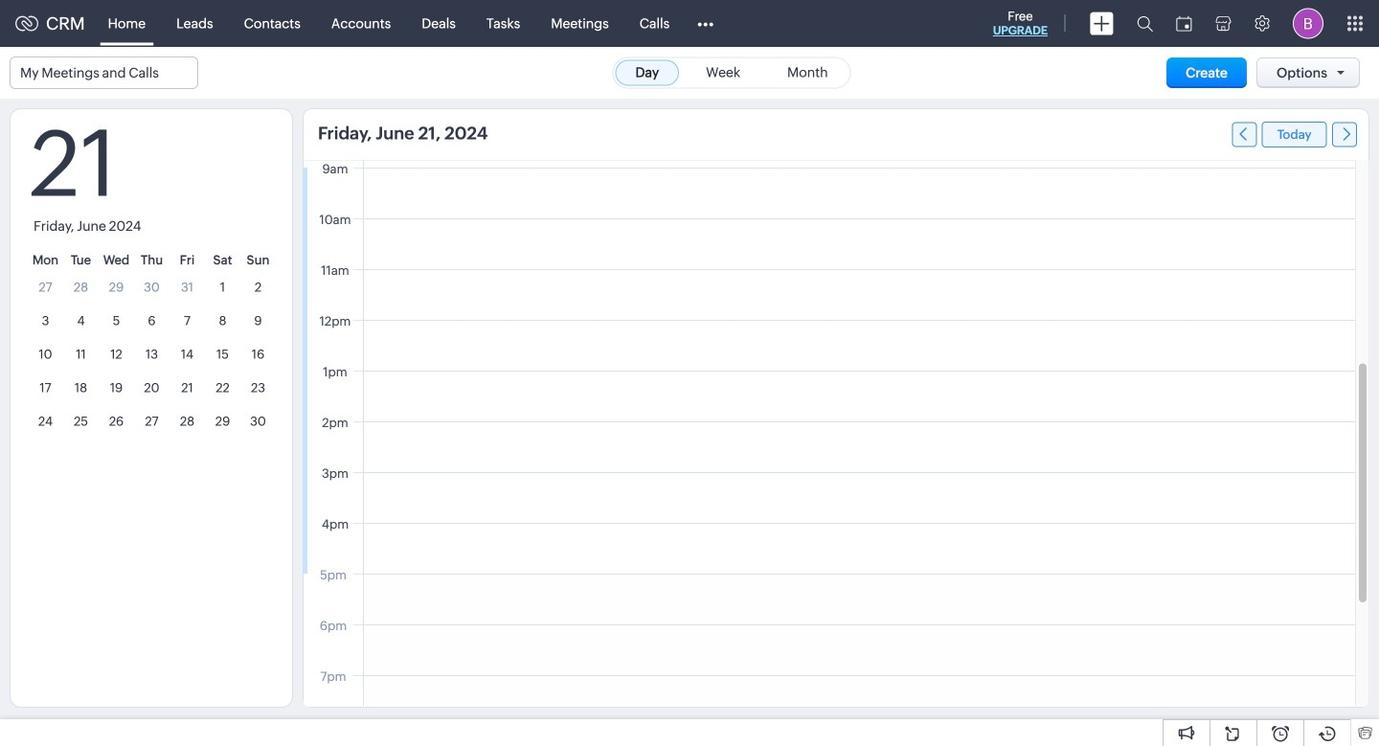 Task type: locate. For each thing, give the bounding box(es) containing it.
create menu image
[[1090, 12, 1114, 35]]

profile element
[[1282, 0, 1336, 46]]



Task type: describe. For each thing, give the bounding box(es) containing it.
search element
[[1126, 0, 1165, 47]]

search image
[[1137, 15, 1154, 32]]

calendar image
[[1177, 16, 1193, 31]]

logo image
[[15, 16, 38, 31]]

profile image
[[1293, 8, 1324, 39]]

Other Modules field
[[685, 8, 726, 39]]

create menu element
[[1079, 0, 1126, 46]]



Task type: vqa. For each thing, say whether or not it's contained in the screenshot.
Search Element
yes



